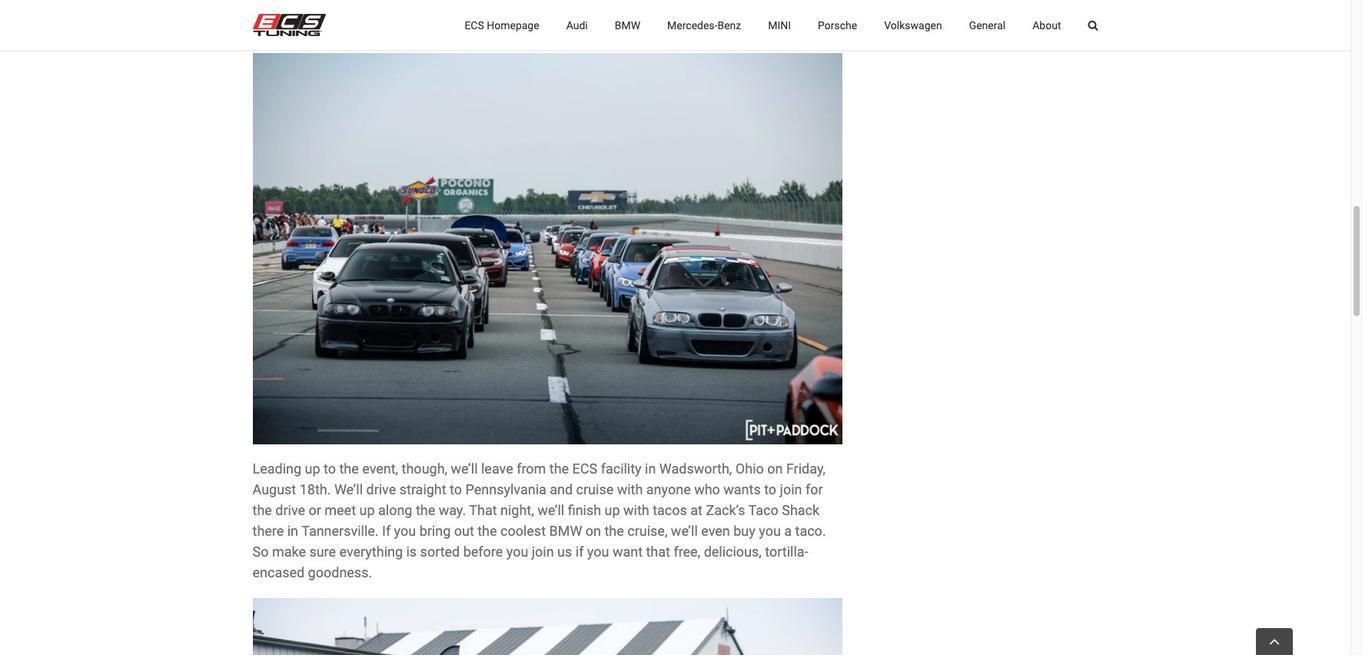 Task type: describe. For each thing, give the bounding box(es) containing it.
tortilla-
[[766, 544, 809, 560]]

along
[[378, 502, 413, 518]]

about
[[1033, 19, 1062, 31]]

and inside leading up to the event, though, we'll leave from the ecs facility in wadsworth, ohio on friday, august 18th. we'll drive straight to pennsylvania and cruise with anyone who wants to join for the drive or meet up along the way. that night, we'll finish up with tacos at zack's taco shack there in tannersville. if you bring out the coolest bmw on the cruise, we'll even buy you a taco. so make sure everything is sorted before you join us if you want that free, delicious, tortilla- encased goodness.
[[550, 481, 573, 497]]

the right the from
[[550, 461, 569, 477]]

out
[[454, 523, 474, 539]]

before
[[464, 544, 503, 560]]

meet
[[325, 502, 356, 518]]

bmw inside leading up to the event, though, we'll leave from the ecs facility in wadsworth, ohio on friday, august 18th. we'll drive straight to pennsylvania and cruise with anyone who wants to join for the drive or meet up along the way. that night, we'll finish up with tacos at zack's taco shack there in tannersville. if you bring out the coolest bmw on the cruise, we'll even buy you a taco. so make sure everything is sorted before you join us if you want that free, delicious, tortilla- encased goodness.
[[550, 523, 583, 539]]

0 horizontal spatial in
[[287, 523, 298, 539]]

from
[[517, 461, 546, 477]]

ohio
[[736, 461, 764, 477]]

cruise,
[[628, 523, 668, 539]]

mpact's
[[486, 19, 542, 35]]

0 vertical spatial and
[[597, 19, 620, 35]]

if
[[576, 544, 584, 560]]

though,
[[402, 461, 448, 477]]

1 vertical spatial we'll
[[538, 502, 565, 518]]

the up 'want'
[[605, 523, 624, 539]]

1 horizontal spatial to
[[450, 481, 462, 497]]

homepage
[[487, 19, 540, 31]]

who
[[695, 481, 721, 497]]

1 vertical spatial with
[[624, 502, 650, 518]]

tannersville.
[[302, 523, 379, 539]]

ecs inside leading up to the event, though, we'll leave from the ecs facility in wadsworth, ohio on friday, august 18th. we'll drive straight to pennsylvania and cruise with anyone who wants to join for the drive or meet up along the way. that night, we'll finish up with tacos at zack's taco shack there in tannersville. if you bring out the coolest bmw on the cruise, we'll even buy you a taco. so make sure everything is sorted before you join us if you want that free, delicious, tortilla- encased goodness.
[[573, 461, 598, 477]]

all
[[649, 19, 664, 35]]

coolest
[[501, 523, 546, 539]]

2 horizontal spatial up
[[605, 502, 620, 518]]

make
[[272, 544, 306, 560]]

details.
[[690, 19, 736, 35]]

sure
[[310, 544, 336, 560]]

porsche
[[818, 19, 858, 31]]

want
[[613, 544, 643, 560]]

general link
[[970, 0, 1006, 50]]

audi link
[[567, 0, 588, 50]]

wadsworth,
[[660, 461, 733, 477]]

even
[[702, 523, 731, 539]]

0 vertical spatial with
[[617, 481, 643, 497]]

is
[[407, 544, 417, 560]]

so
[[253, 544, 269, 560]]

facility
[[601, 461, 642, 477]]

1 horizontal spatial up
[[360, 502, 375, 518]]

ecs tuning logo image
[[253, 14, 326, 36]]

free,
[[674, 544, 701, 560]]

taco
[[749, 502, 779, 518]]

right here on mpact's website and see all the details.
[[404, 19, 736, 35]]

porsche link
[[818, 0, 858, 50]]

1 vertical spatial drive
[[276, 502, 305, 518]]

0 horizontal spatial up
[[305, 461, 320, 477]]

at
[[691, 502, 703, 518]]

0 vertical spatial on
[[467, 19, 483, 35]]

pennsylvania
[[466, 481, 547, 497]]

delicious,
[[704, 544, 762, 560]]

the up before
[[478, 523, 497, 539]]

volkswagen
[[885, 19, 943, 31]]

website
[[545, 19, 594, 35]]

mercedes-benz link
[[668, 0, 742, 50]]



Task type: locate. For each thing, give the bounding box(es) containing it.
bmw left all
[[615, 19, 641, 31]]

or
[[309, 502, 321, 518]]

anyone
[[647, 481, 691, 497]]

1 horizontal spatial ecs
[[573, 461, 598, 477]]

1 vertical spatial on
[[768, 461, 783, 477]]

and left see
[[597, 19, 620, 35]]

1 vertical spatial bmw
[[550, 523, 583, 539]]

0 vertical spatial ecs
[[465, 19, 484, 31]]

with
[[617, 481, 643, 497], [624, 502, 650, 518]]

ecs up cruise
[[573, 461, 598, 477]]

finish
[[568, 502, 602, 518]]

buy
[[734, 523, 756, 539]]

the down straight
[[416, 502, 436, 518]]

bmw
[[615, 19, 641, 31], [550, 523, 583, 539]]

join
[[780, 481, 803, 497], [532, 544, 554, 560]]

night,
[[501, 502, 534, 518]]

way.
[[439, 502, 466, 518]]

volkswagen link
[[885, 0, 943, 50]]

right
[[404, 19, 433, 35]]

up up 18th.
[[305, 461, 320, 477]]

2 horizontal spatial we'll
[[671, 523, 698, 539]]

us
[[558, 544, 573, 560]]

encased
[[253, 564, 305, 581]]

1 horizontal spatial drive
[[367, 481, 396, 497]]

with up cruise,
[[624, 502, 650, 518]]

2 horizontal spatial to
[[765, 481, 777, 497]]

the up there
[[253, 502, 272, 518]]

cruise
[[577, 481, 614, 497]]

0 vertical spatial bmw
[[615, 19, 641, 31]]

1 horizontal spatial we'll
[[538, 502, 565, 518]]

the up we'll
[[340, 461, 359, 477]]

you
[[394, 523, 416, 539], [759, 523, 781, 539], [507, 544, 529, 560], [588, 544, 610, 560]]

join left us
[[532, 544, 554, 560]]

in up the anyone
[[645, 461, 656, 477]]

0 vertical spatial drive
[[367, 481, 396, 497]]

0 horizontal spatial we'll
[[451, 461, 478, 477]]

mercedes-benz
[[668, 19, 742, 31]]

0 horizontal spatial and
[[550, 481, 573, 497]]

mercedes-
[[668, 19, 718, 31]]

0 vertical spatial join
[[780, 481, 803, 497]]

to up way.
[[450, 481, 462, 497]]

shack
[[782, 502, 820, 518]]

event,
[[362, 461, 399, 477]]

2 vertical spatial on
[[586, 523, 602, 539]]

friday,
[[787, 461, 826, 477]]

we'll up free,
[[671, 523, 698, 539]]

1 horizontal spatial and
[[597, 19, 620, 35]]

audi
[[567, 19, 588, 31]]

we'll
[[451, 461, 478, 477], [538, 502, 565, 518], [671, 523, 698, 539]]

18th.
[[300, 481, 331, 497]]

tacos
[[653, 502, 688, 518]]

mini link
[[769, 0, 792, 50]]

0 horizontal spatial ecs
[[465, 19, 484, 31]]

up down cruise
[[605, 502, 620, 518]]

bmw up us
[[550, 523, 583, 539]]

to
[[324, 461, 336, 477], [450, 481, 462, 497], [765, 481, 777, 497]]

in
[[645, 461, 656, 477], [287, 523, 298, 539]]

general
[[970, 19, 1006, 31]]

on right "here"
[[467, 19, 483, 35]]

to up 18th.
[[324, 461, 336, 477]]

for
[[806, 481, 823, 497]]

straight
[[400, 481, 447, 497]]

ecs homepage link
[[465, 0, 540, 50]]

ecs
[[465, 19, 484, 31], [573, 461, 598, 477]]

to up taco
[[765, 481, 777, 497]]

leading up to the event, though, we'll leave from the ecs facility in wadsworth, ohio on friday, august 18th. we'll drive straight to pennsylvania and cruise with anyone who wants to join for the drive or meet up along the way. that night, we'll finish up with tacos at zack's taco shack there in tannersville. if you bring out the coolest bmw on the cruise, we'll even buy you a taco. so make sure everything is sorted before you join us if you want that free, delicious, tortilla- encased goodness.
[[253, 461, 827, 581]]

here
[[436, 19, 464, 35]]

0 horizontal spatial drive
[[276, 502, 305, 518]]

0 horizontal spatial to
[[324, 461, 336, 477]]

drive left or
[[276, 502, 305, 518]]

about link
[[1033, 0, 1062, 50]]

1 vertical spatial in
[[287, 523, 298, 539]]

everything
[[340, 544, 403, 560]]

benz
[[718, 19, 742, 31]]

up right meet
[[360, 502, 375, 518]]

august
[[253, 481, 296, 497]]

we'll left leave
[[451, 461, 478, 477]]

there
[[253, 523, 284, 539]]

1 horizontal spatial join
[[780, 481, 803, 497]]

and
[[597, 19, 620, 35], [550, 481, 573, 497]]

ecs right "here"
[[465, 19, 484, 31]]

up
[[305, 461, 320, 477], [360, 502, 375, 518], [605, 502, 620, 518]]

1 vertical spatial join
[[532, 544, 554, 560]]

a
[[785, 523, 792, 539]]

leading
[[253, 461, 302, 477]]

on down finish
[[586, 523, 602, 539]]

taco.
[[796, 523, 827, 539]]

and up finish
[[550, 481, 573, 497]]

bring
[[420, 523, 451, 539]]

2 vertical spatial we'll
[[671, 523, 698, 539]]

0 vertical spatial we'll
[[451, 461, 478, 477]]

on right ohio
[[768, 461, 783, 477]]

we'll left finish
[[538, 502, 565, 518]]

ecs homepage
[[465, 19, 540, 31]]

we'll
[[335, 481, 363, 497]]

that
[[469, 502, 497, 518]]

see
[[623, 19, 645, 35]]

drive down event,
[[367, 481, 396, 497]]

0 horizontal spatial bmw
[[550, 523, 583, 539]]

1 horizontal spatial in
[[645, 461, 656, 477]]

the right all
[[667, 19, 687, 35]]

on
[[467, 19, 483, 35], [768, 461, 783, 477], [586, 523, 602, 539]]

bmw link
[[615, 0, 641, 50]]

the
[[667, 19, 687, 35], [340, 461, 359, 477], [550, 461, 569, 477], [253, 502, 272, 518], [416, 502, 436, 518], [478, 523, 497, 539], [605, 523, 624, 539]]

wants
[[724, 481, 761, 497]]

right here on mpact's website and see all the details. link
[[404, 19, 736, 35]]

zack's
[[706, 502, 746, 518]]

if
[[382, 523, 391, 539]]

0 horizontal spatial join
[[532, 544, 554, 560]]

1 vertical spatial and
[[550, 481, 573, 497]]

1 horizontal spatial bmw
[[615, 19, 641, 31]]

with down facility
[[617, 481, 643, 497]]

1 horizontal spatial on
[[586, 523, 602, 539]]

mini
[[769, 19, 792, 31]]

goodness.
[[308, 564, 372, 581]]

sorted
[[420, 544, 460, 560]]

drive
[[367, 481, 396, 497], [276, 502, 305, 518]]

1 vertical spatial ecs
[[573, 461, 598, 477]]

in up make
[[287, 523, 298, 539]]

0 horizontal spatial on
[[467, 19, 483, 35]]

2 horizontal spatial on
[[768, 461, 783, 477]]

that
[[646, 544, 671, 560]]

0 vertical spatial in
[[645, 461, 656, 477]]

join up shack
[[780, 481, 803, 497]]

leave
[[481, 461, 514, 477]]



Task type: vqa. For each thing, say whether or not it's contained in the screenshot.
what
no



